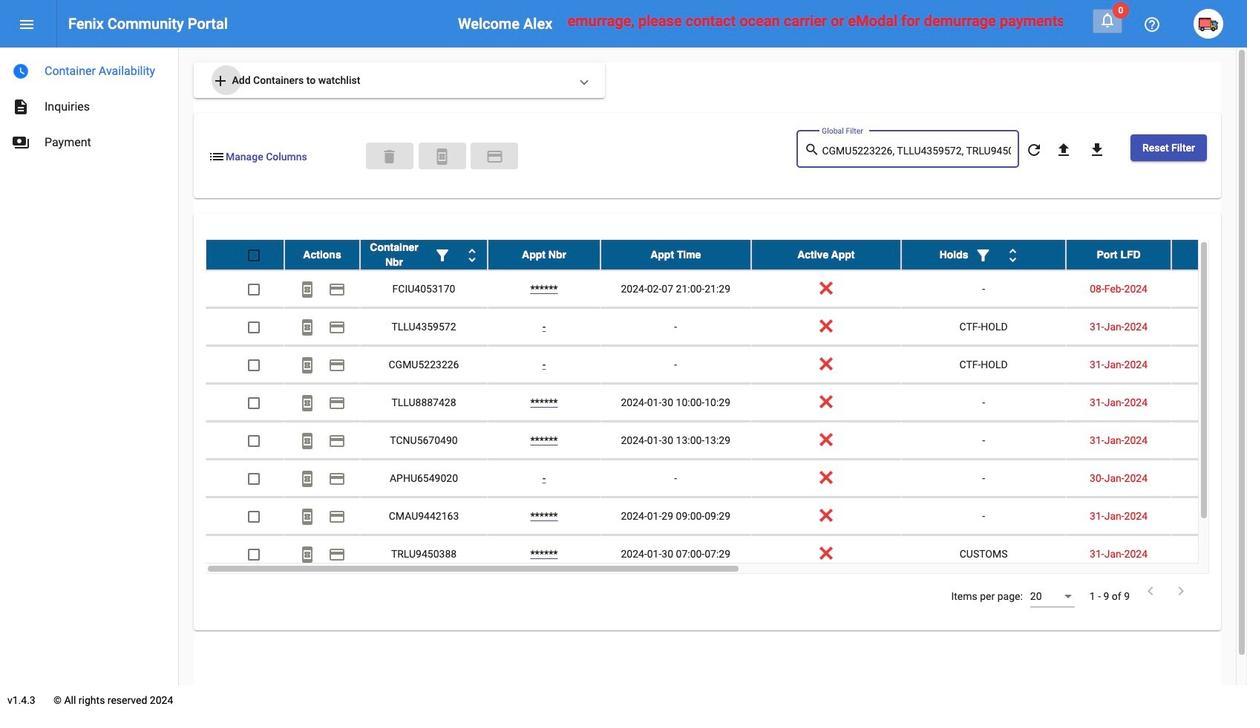 Task type: describe. For each thing, give the bounding box(es) containing it.
8 column header from the left
[[1172, 240, 1248, 270]]

6 column header from the left
[[902, 240, 1066, 270]]

4 row from the top
[[206, 346, 1248, 384]]

5 column header from the left
[[751, 240, 902, 270]]

3 column header from the left
[[488, 240, 601, 270]]

Global Watchlist Filter field
[[822, 146, 1012, 157]]

cell for fifth row from the top
[[1172, 384, 1248, 421]]

cell for 8th row from the bottom of the page
[[1172, 270, 1248, 307]]

4 column header from the left
[[601, 240, 751, 270]]

cell for seventh row from the top
[[1172, 460, 1248, 497]]

cell for second row from the bottom
[[1172, 498, 1248, 535]]

cell for seventh row from the bottom of the page
[[1172, 308, 1248, 345]]



Task type: locate. For each thing, give the bounding box(es) containing it.
6 row from the top
[[206, 422, 1248, 460]]

8 cell from the top
[[1172, 535, 1248, 573]]

5 row from the top
[[206, 384, 1248, 422]]

7 column header from the left
[[1066, 240, 1172, 270]]

navigation
[[0, 48, 178, 160]]

2 row from the top
[[206, 270, 1248, 308]]

cell
[[1172, 270, 1248, 307], [1172, 308, 1248, 345], [1172, 346, 1248, 383], [1172, 384, 1248, 421], [1172, 422, 1248, 459], [1172, 460, 1248, 497], [1172, 498, 1248, 535], [1172, 535, 1248, 573]]

delete image
[[381, 148, 398, 165]]

cell for 4th row from the bottom
[[1172, 422, 1248, 459]]

no color image
[[1099, 11, 1117, 29], [212, 72, 229, 90], [12, 98, 30, 116], [1055, 141, 1073, 159], [208, 148, 226, 165], [486, 148, 504, 165], [463, 247, 481, 265], [299, 281, 316, 299], [299, 319, 316, 337], [328, 357, 346, 375], [299, 432, 316, 450], [328, 432, 346, 450], [299, 470, 316, 488], [328, 470, 346, 488], [328, 508, 346, 526], [299, 546, 316, 564], [328, 546, 346, 564], [1142, 582, 1160, 600]]

6 cell from the top
[[1172, 460, 1248, 497]]

3 row from the top
[[206, 308, 1248, 346]]

cell for first row from the bottom
[[1172, 535, 1248, 573]]

1 cell from the top
[[1172, 270, 1248, 307]]

7 row from the top
[[206, 460, 1248, 498]]

2 column header from the left
[[360, 240, 488, 270]]

4 cell from the top
[[1172, 384, 1248, 421]]

2 cell from the top
[[1172, 308, 1248, 345]]

5 cell from the top
[[1172, 422, 1248, 459]]

1 row from the top
[[206, 240, 1248, 270]]

7 cell from the top
[[1172, 498, 1248, 535]]

8 row from the top
[[206, 498, 1248, 535]]

column header
[[284, 240, 360, 270], [360, 240, 488, 270], [488, 240, 601, 270], [601, 240, 751, 270], [751, 240, 902, 270], [902, 240, 1066, 270], [1066, 240, 1172, 270], [1172, 240, 1248, 270]]

cell for sixth row from the bottom
[[1172, 346, 1248, 383]]

9 row from the top
[[206, 535, 1248, 573]]

no color image
[[18, 16, 36, 34], [1144, 16, 1161, 34], [12, 62, 30, 80], [12, 134, 30, 151], [805, 141, 822, 159], [1025, 141, 1043, 159], [1089, 141, 1106, 159], [433, 148, 451, 165], [434, 247, 451, 265], [975, 247, 992, 265], [1004, 247, 1022, 265], [328, 281, 346, 299], [328, 319, 346, 337], [299, 357, 316, 375], [299, 395, 316, 412], [328, 395, 346, 412], [299, 508, 316, 526], [1173, 582, 1190, 600]]

3 cell from the top
[[1172, 346, 1248, 383]]

1 column header from the left
[[284, 240, 360, 270]]

row
[[206, 240, 1248, 270], [206, 270, 1248, 308], [206, 308, 1248, 346], [206, 346, 1248, 384], [206, 384, 1248, 422], [206, 422, 1248, 460], [206, 460, 1248, 498], [206, 498, 1248, 535], [206, 535, 1248, 573]]

grid
[[206, 240, 1248, 574]]



Task type: vqa. For each thing, say whether or not it's contained in the screenshot.
no color icon within "column header"
no



